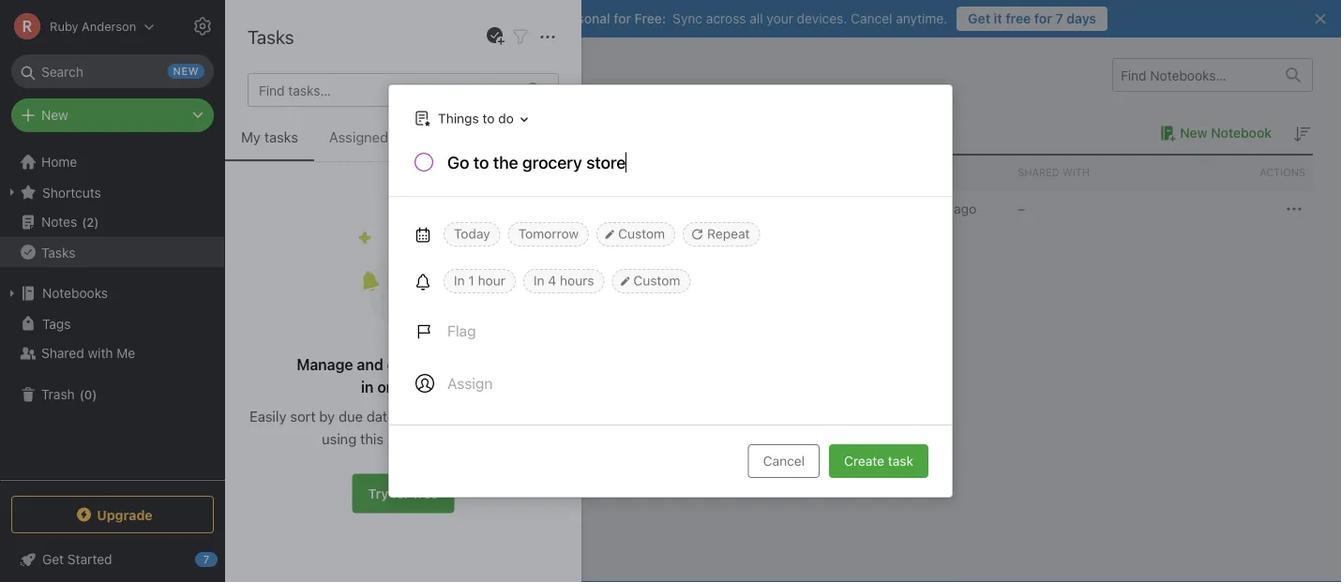 Task type: locate. For each thing, give the bounding box(es) containing it.
in inside in 4 hours button
[[534, 273, 544, 288]]

1 horizontal spatial for
[[614, 11, 631, 26]]

get it free for 7 days
[[968, 11, 1096, 26]]

( for notes
[[82, 215, 87, 229]]

things
[[438, 110, 479, 126]]

new inside "button"
[[1180, 125, 1208, 141]]

new for new
[[41, 107, 68, 123]]

first notebook row
[[253, 190, 1313, 228]]

upgrade button
[[11, 496, 214, 534]]

in for in 1 hour
[[454, 273, 465, 288]]

in inside in 1 hour button
[[454, 273, 465, 288]]

notes for notes ( 2 )
[[41, 214, 77, 230]]

today button
[[444, 222, 500, 247]]

2 horizontal spatial for
[[1034, 11, 1052, 26]]

) for notes
[[94, 215, 99, 229]]

0 horizontal spatial cancel
[[763, 453, 805, 469]]

for
[[614, 11, 631, 26], [1034, 11, 1052, 26], [392, 486, 410, 501]]

shared with
[[1018, 166, 1090, 179]]

1 horizontal spatial all
[[750, 11, 763, 26]]

custom
[[618, 226, 665, 241], [633, 273, 680, 288]]

Go to note or move task field
[[405, 105, 534, 132]]

0 vertical spatial all
[[750, 11, 763, 26]]

tasks up assign
[[452, 355, 490, 373]]

notes down things
[[429, 129, 467, 145]]

shortcuts button
[[0, 177, 224, 207]]

custom button left repeat 'button'
[[597, 222, 675, 247]]

home
[[41, 154, 77, 170]]

today
[[454, 226, 490, 241]]

notes inside button
[[429, 129, 467, 145]]

notes ( 2 )
[[41, 214, 99, 230]]

cancel
[[851, 11, 892, 26], [763, 453, 805, 469]]

notebooks up the notebook in the left top of the page
[[253, 64, 343, 86]]

try inside button
[[368, 486, 388, 501]]

0 horizontal spatial all
[[494, 355, 510, 373]]

in 1 hour
[[454, 273, 505, 288]]

create
[[844, 453, 884, 469]]

all up assigned
[[494, 355, 510, 373]]

Find Notebooks… text field
[[1113, 60, 1274, 90]]

1 horizontal spatial and
[[420, 431, 444, 447]]

notebook inside new notebook "button"
[[1211, 125, 1272, 141]]

new notebook button
[[1154, 122, 1272, 144]]

things to do button
[[405, 105, 534, 132], [410, 105, 534, 132]]

view
[[387, 431, 416, 447]]

0 horizontal spatial notes
[[41, 214, 77, 230]]

1 vertical spatial custom button
[[612, 269, 691, 294]]

try for try evernote personal for free: sync across all your devices. cancel anytime.
[[475, 11, 494, 26]]

tasks right my
[[264, 129, 298, 145]]

ago
[[954, 201, 976, 217]]

tasks down notes ( 2 )
[[41, 245, 75, 260]]

notebook right first
[[340, 201, 400, 217]]

1 inside button
[[468, 273, 474, 288]]

tree
[[0, 147, 225, 479]]

evernote
[[498, 11, 553, 26]]

0 vertical spatial notes
[[429, 129, 467, 145]]

notebooks
[[253, 64, 343, 86], [42, 286, 108, 301]]

0 vertical spatial custom button
[[597, 222, 675, 247]]

2 things to do button from the left
[[410, 105, 534, 132]]

2 in from the left
[[534, 273, 544, 288]]

1 vertical spatial all
[[494, 355, 510, 373]]

0
[[84, 388, 92, 402]]

expand notebooks image
[[5, 286, 20, 301]]

all left your
[[750, 11, 763, 26]]

notebook for first notebook
[[340, 201, 400, 217]]

Enter task text field
[[445, 151, 929, 178]]

status
[[517, 408, 557, 425]]

to
[[482, 110, 495, 126]]

0 vertical spatial (
[[82, 215, 87, 229]]

1 horizontal spatial notes
[[429, 129, 467, 145]]

) inside trash ( 0 )
[[92, 388, 97, 402]]

get
[[968, 11, 990, 26]]

0 vertical spatial cancel
[[851, 11, 892, 26]]

1 horizontal spatial notebooks
[[253, 64, 343, 86]]

notebooks up tags
[[42, 286, 108, 301]]

0 horizontal spatial in
[[454, 273, 465, 288]]

in 4 hours button
[[523, 269, 604, 294]]

1 vertical spatial tasks
[[41, 245, 75, 260]]

1 vertical spatial tasks
[[452, 355, 490, 373]]

in left 4
[[534, 273, 544, 288]]

1 horizontal spatial cancel
[[851, 11, 892, 26]]

one
[[377, 378, 404, 396]]

) inside notes ( 2 )
[[94, 215, 99, 229]]

custom button for tomorrow
[[597, 222, 675, 247]]

tasks inside button
[[264, 129, 298, 145]]

( inside trash ( 0 )
[[79, 388, 84, 402]]

( inside notes ( 2 )
[[82, 215, 87, 229]]

custom left repeat 'button'
[[618, 226, 665, 241]]

0 horizontal spatial tasks
[[264, 129, 298, 145]]

for left free: in the top left of the page
[[614, 11, 631, 26]]

for down view
[[392, 486, 410, 501]]

) right trash
[[92, 388, 97, 402]]

1 horizontal spatial in
[[534, 273, 544, 288]]

1 vertical spatial (
[[79, 388, 84, 402]]

sort
[[290, 408, 316, 425]]

1 vertical spatial new
[[1180, 125, 1208, 141]]

my
[[241, 129, 261, 145]]

tasks
[[264, 129, 298, 145], [452, 355, 490, 373]]

shared
[[1018, 166, 1060, 179]]

0 vertical spatial custom
[[618, 226, 665, 241]]

free right it
[[1006, 11, 1031, 26]]

create task
[[844, 453, 913, 469]]

new down find notebooks… text box at the right
[[1180, 125, 1208, 141]]

0 horizontal spatial notebook
[[340, 201, 400, 217]]

0 horizontal spatial tasks
[[41, 245, 75, 260]]

1 vertical spatial try
[[368, 486, 388, 501]]

cancel right devices.
[[851, 11, 892, 26]]

cancel left create
[[763, 453, 805, 469]]

1 horizontal spatial try
[[475, 11, 494, 26]]

tasks right settings icon
[[248, 25, 294, 47]]

free:
[[635, 11, 666, 26]]

0 vertical spatial notebooks
[[253, 64, 343, 86]]

0 vertical spatial tasks
[[264, 129, 298, 145]]

0 horizontal spatial free
[[413, 486, 438, 501]]

notes for notes
[[429, 129, 467, 145]]

1 horizontal spatial tasks
[[452, 355, 490, 373]]

1 horizontal spatial 1
[[468, 273, 474, 288]]

cancel button
[[748, 445, 820, 478]]

0 horizontal spatial try
[[368, 486, 388, 501]]

all inside manage and organize tasks all in one place
[[494, 355, 510, 373]]

1 in from the left
[[454, 273, 465, 288]]

( down shortcuts
[[82, 215, 87, 229]]

1
[[253, 124, 260, 141], [468, 273, 474, 288]]

notebooks link
[[0, 279, 224, 309]]

1 vertical spatial cancel
[[763, 453, 805, 469]]

tasks button
[[0, 237, 224, 267]]

try left evernote at top left
[[475, 11, 494, 26]]

tree containing home
[[0, 147, 225, 479]]

1 horizontal spatial free
[[1006, 11, 1031, 26]]

1 vertical spatial and
[[420, 431, 444, 447]]

home link
[[0, 147, 225, 177]]

easily sort by due date, note, or assigned status using this view and more.
[[250, 408, 557, 447]]

shared with me link
[[0, 339, 224, 369]]

1 vertical spatial )
[[92, 388, 97, 402]]

1 horizontal spatial new
[[1180, 125, 1208, 141]]

1 left hour
[[468, 273, 474, 288]]

0 horizontal spatial new
[[41, 107, 68, 123]]

0 vertical spatial and
[[357, 355, 383, 373]]

note,
[[403, 408, 435, 425]]

in
[[454, 273, 465, 288], [534, 273, 544, 288]]

in 4 hours
[[534, 273, 594, 288]]

all
[[750, 11, 763, 26], [494, 355, 510, 373]]

more.
[[448, 431, 485, 447]]

0 horizontal spatial 1
[[253, 124, 260, 141]]

1 vertical spatial notes
[[41, 214, 77, 230]]

) down 'shortcuts' button
[[94, 215, 99, 229]]

0 horizontal spatial and
[[357, 355, 383, 373]]

1 horizontal spatial notebook
[[1211, 125, 1272, 141]]

1 vertical spatial 1
[[468, 273, 474, 288]]

0 vertical spatial 1
[[253, 124, 260, 141]]

0 horizontal spatial notebooks
[[42, 286, 108, 301]]

in left hour
[[454, 273, 465, 288]]

0 vertical spatial try
[[475, 11, 494, 26]]

a few minutes ago
[[866, 201, 976, 217]]

notebook up the actions button
[[1211, 125, 1272, 141]]

free down view
[[413, 486, 438, 501]]

0 vertical spatial notebook
[[1211, 125, 1272, 141]]

1 vertical spatial notebooks
[[42, 286, 108, 301]]

and up in
[[357, 355, 383, 373]]

1 left the notebook in the left top of the page
[[253, 124, 260, 141]]

create task button
[[829, 445, 928, 478]]

custom button
[[597, 222, 675, 247], [612, 269, 691, 294]]

1 vertical spatial notebook
[[340, 201, 400, 217]]

shared with me
[[41, 346, 135, 361]]

hours
[[560, 273, 594, 288]]

1 vertical spatial free
[[413, 486, 438, 501]]

manage and organize tasks all in one place
[[297, 355, 510, 396]]

0 vertical spatial free
[[1006, 11, 1031, 26]]

it
[[994, 11, 1002, 26]]

custom for tomorrow
[[618, 226, 665, 241]]

for left 7
[[1034, 11, 1052, 26]]

and down note,
[[420, 431, 444, 447]]

first
[[310, 201, 337, 217]]

1 horizontal spatial tasks
[[248, 25, 294, 47]]

assign button
[[404, 361, 504, 406]]

None search field
[[24, 54, 201, 88]]

date,
[[367, 408, 399, 425]]

actions
[[1260, 166, 1305, 179]]

1 things to do button from the left
[[405, 105, 534, 132]]

tomorrow
[[518, 226, 579, 241]]

custom button right hours
[[612, 269, 691, 294]]

new for new notebook
[[1180, 125, 1208, 141]]

trash ( 0 )
[[41, 387, 97, 402]]

( right trash
[[79, 388, 84, 402]]

0 vertical spatial )
[[94, 215, 99, 229]]

shortcuts
[[42, 185, 101, 200]]

notebook
[[263, 124, 326, 141]]

custom for in 4 hours
[[633, 273, 680, 288]]

new inside popup button
[[41, 107, 68, 123]]

devices.
[[797, 11, 847, 26]]

cell
[[707, 190, 859, 228]]

manage
[[297, 355, 353, 373]]

0 vertical spatial new
[[41, 107, 68, 123]]

0 horizontal spatial for
[[392, 486, 410, 501]]

notebook
[[1211, 125, 1272, 141], [340, 201, 400, 217]]

notebook inside first notebook button
[[340, 201, 400, 217]]

actions button
[[1162, 156, 1313, 189]]

0 vertical spatial tasks
[[248, 25, 294, 47]]

custom right hours
[[633, 273, 680, 288]]

notes left 2
[[41, 214, 77, 230]]

free
[[1006, 11, 1031, 26], [413, 486, 438, 501]]

try down this
[[368, 486, 388, 501]]

for for free:
[[614, 11, 631, 26]]

custom button for in 4 hours
[[612, 269, 691, 294]]

easily
[[250, 408, 286, 425]]

tasks
[[248, 25, 294, 47], [41, 245, 75, 260]]

new up the home
[[41, 107, 68, 123]]

1 vertical spatial custom
[[633, 273, 680, 288]]



Task type: describe. For each thing, give the bounding box(es) containing it.
try for try for free
[[368, 486, 388, 501]]

notebook for new notebook
[[1211, 125, 1272, 141]]

tags
[[42, 316, 71, 331]]

shared
[[41, 346, 84, 361]]

minutes
[[902, 201, 950, 217]]

assigned button
[[314, 126, 403, 161]]

7
[[1056, 11, 1063, 26]]

try evernote personal for free: sync across all your devices. cancel anytime.
[[475, 11, 947, 26]]

with
[[88, 346, 113, 361]]

personal
[[556, 11, 610, 26]]

my tasks button
[[225, 126, 314, 161]]

assigned
[[456, 408, 514, 425]]

cancel inside button
[[763, 453, 805, 469]]

hour
[[478, 273, 505, 288]]

do
[[498, 110, 514, 126]]

sync
[[673, 11, 703, 26]]

or
[[439, 408, 452, 425]]

get it free for 7 days button
[[957, 7, 1108, 31]]

try for free button
[[352, 474, 454, 513]]

for for 7
[[1034, 11, 1052, 26]]

4
[[548, 273, 556, 288]]

and inside manage and organize tasks all in one place
[[357, 355, 383, 373]]

cell inside notebooks element
[[707, 190, 859, 228]]

new notebook
[[1180, 125, 1272, 141]]

me
[[117, 346, 135, 361]]

flag
[[447, 322, 476, 340]]

notebooks element
[[225, 38, 1341, 582]]

across
[[706, 11, 746, 26]]

upgrade
[[97, 507, 153, 523]]

this
[[360, 431, 384, 447]]

by
[[319, 408, 335, 425]]

1 notebook
[[253, 124, 326, 141]]

shared with button
[[1010, 156, 1162, 189]]

2
[[87, 215, 94, 229]]

in for in 4 hours
[[534, 273, 544, 288]]

notes button
[[403, 126, 492, 161]]

my tasks
[[241, 129, 298, 145]]

free for it
[[1006, 11, 1031, 26]]

organize
[[387, 355, 448, 373]]

first notebook button
[[283, 198, 427, 220]]

Find tasks… text field
[[251, 75, 516, 105]]

tags button
[[0, 309, 224, 339]]

new button
[[11, 98, 214, 132]]

repeat
[[707, 226, 750, 241]]

days
[[1067, 11, 1096, 26]]

few
[[877, 201, 899, 217]]

1 inside notebooks element
[[253, 124, 260, 141]]

your
[[767, 11, 793, 26]]

repeat button
[[683, 222, 760, 247]]

place
[[407, 378, 446, 396]]

first notebook
[[310, 201, 400, 217]]

–
[[1018, 201, 1025, 217]]

try for free
[[368, 486, 438, 501]]

due
[[339, 408, 363, 425]]

assigned
[[329, 129, 388, 145]]

( for trash
[[79, 388, 84, 402]]

) for trash
[[92, 388, 97, 402]]

tomorrow button
[[508, 222, 589, 247]]

with
[[1063, 166, 1090, 179]]

assign
[[447, 375, 493, 392]]

free for for
[[413, 486, 438, 501]]

trash
[[41, 387, 75, 402]]

in 1 hour button
[[444, 269, 516, 294]]

tasks inside button
[[41, 245, 75, 260]]

task
[[888, 453, 913, 469]]

and inside easily sort by due date, note, or assigned status using this view and more.
[[420, 431, 444, 447]]

tasks inside manage and organize tasks all in one place
[[452, 355, 490, 373]]

things to do
[[438, 110, 514, 126]]

new task image
[[484, 25, 506, 48]]

Search text field
[[24, 54, 201, 88]]

settings image
[[191, 15, 214, 38]]

using
[[322, 431, 357, 447]]

a
[[866, 201, 873, 217]]



Task type: vqa. For each thing, say whether or not it's contained in the screenshot.
tree
yes



